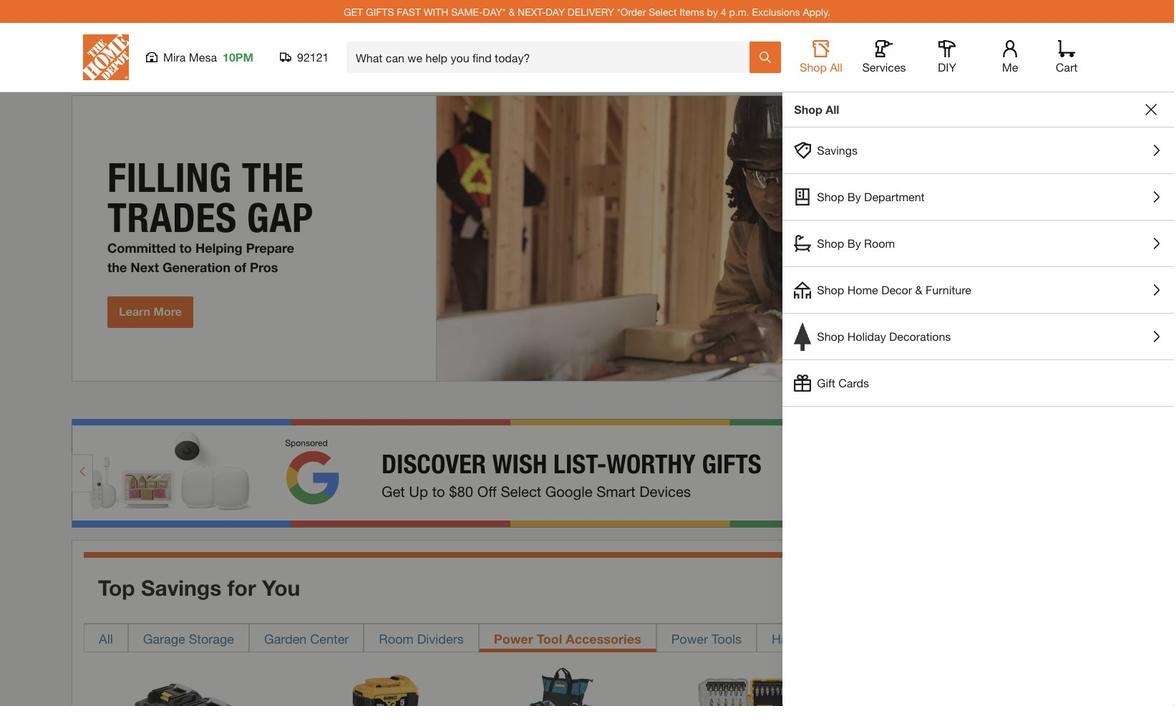 Task type: locate. For each thing, give the bounding box(es) containing it.
by
[[707, 5, 718, 18]]

shop by department button
[[783, 174, 1175, 220]]

same-
[[451, 5, 483, 18]]

top
[[98, 575, 135, 601]]

services button
[[862, 40, 908, 74]]

all
[[831, 60, 843, 74], [826, 102, 840, 116], [99, 631, 113, 647]]

all left 'services'
[[831, 60, 843, 74]]

shop inside button
[[800, 60, 827, 74]]

1 power from the left
[[494, 631, 533, 647]]

all button
[[84, 624, 128, 652]]

2 vertical spatial all
[[99, 631, 113, 647]]

hand tools button
[[757, 624, 852, 652]]

shop by room button
[[783, 221, 1175, 266]]

with
[[424, 5, 449, 18]]

18-volt lxt lithium-ion battery and rapid optimum charger starter pack (5.0ah) with bonus 18v lxt battery 5.0ah image
[[509, 667, 617, 706]]

1 horizontal spatial tools
[[807, 631, 837, 647]]

shop left home
[[818, 283, 845, 297]]

by
[[848, 190, 862, 203], [848, 236, 862, 250]]

1 horizontal spatial power
[[672, 631, 708, 647]]

1 vertical spatial by
[[848, 236, 862, 250]]

5
[[1047, 392, 1054, 408], [1059, 392, 1066, 408]]

next-
[[518, 5, 546, 18]]

decorations
[[890, 330, 951, 343]]

mira mesa 10pm
[[163, 50, 254, 64]]

& right the day*
[[509, 5, 515, 18]]

1 tools from the left
[[712, 631, 742, 647]]

all down the top
[[99, 631, 113, 647]]

0 horizontal spatial savings
[[141, 575, 222, 601]]

apply.
[[803, 5, 831, 18]]

0 vertical spatial savings
[[818, 143, 858, 157]]

room
[[865, 236, 895, 250], [379, 631, 414, 647]]

gift
[[818, 376, 836, 390]]

4
[[721, 5, 727, 18]]

0 vertical spatial all
[[831, 60, 843, 74]]

department
[[865, 190, 925, 203]]

0 vertical spatial &
[[509, 5, 515, 18]]

shop right 'shop holiday decorations preview' image
[[818, 330, 845, 343]]

0 horizontal spatial tools
[[712, 631, 742, 647]]

decor
[[882, 283, 913, 297]]

cart
[[1056, 60, 1078, 74]]

2 by from the top
[[848, 236, 862, 250]]

items
[[680, 5, 705, 18]]

tools for hand tools
[[807, 631, 837, 647]]

power inside button
[[494, 631, 533, 647]]

by left department
[[848, 190, 862, 203]]

all down shop all button
[[826, 102, 840, 116]]

top savings for you
[[98, 575, 300, 601]]

garage storage
[[143, 631, 234, 647]]

power inside button
[[672, 631, 708, 647]]

room left dividers
[[379, 631, 414, 647]]

day*
[[483, 5, 506, 18]]

& right 'decor'
[[916, 283, 923, 297]]

cards
[[839, 376, 870, 390]]

0 horizontal spatial 5
[[1047, 392, 1054, 408]]

18v lxt lithium-ion 6.0 ah battery (2-pack) image
[[134, 667, 242, 706]]

1 horizontal spatial savings
[[818, 143, 858, 157]]

tools right hand
[[807, 631, 837, 647]]

hand
[[772, 631, 803, 647]]

garage
[[143, 631, 185, 647]]

gift cards link
[[783, 360, 1175, 406]]

shop all down shop all button
[[795, 102, 840, 116]]

power
[[494, 631, 533, 647], [672, 631, 708, 647]]

shop all inside shop all button
[[800, 60, 843, 74]]

shop down apply.
[[800, 60, 827, 74]]

menu
[[783, 128, 1175, 407]]

tools up maxfit screwdriving set with sleeve (30-piece) image
[[712, 631, 742, 647]]

/
[[1054, 392, 1059, 408]]

0 vertical spatial room
[[865, 236, 895, 250]]

the home depot logo image
[[83, 34, 129, 80]]

2 power from the left
[[672, 631, 708, 647]]

savings up garage storage button
[[141, 575, 222, 601]]

shop for department
[[818, 190, 845, 203]]

me
[[1003, 60, 1019, 74]]

cart link
[[1052, 40, 1083, 74]]

diy button
[[925, 40, 971, 74]]

shop down "shop by department"
[[818, 236, 845, 250]]

1 horizontal spatial &
[[916, 283, 923, 297]]

0 horizontal spatial &
[[509, 5, 515, 18]]

2 tools from the left
[[807, 631, 837, 647]]

1 vertical spatial shop all
[[795, 102, 840, 116]]

shop up shop by room
[[818, 190, 845, 203]]

tools inside button
[[712, 631, 742, 647]]

tools inside button
[[807, 631, 837, 647]]

by up home
[[848, 236, 862, 250]]

shop all button
[[799, 40, 845, 74]]

1 vertical spatial &
[[916, 283, 923, 297]]

1 vertical spatial room
[[379, 631, 414, 647]]

by inside "shop by department" 'button'
[[848, 190, 862, 203]]

tools
[[712, 631, 742, 647], [807, 631, 837, 647]]

img for filling the trades gap committed to helping prepare  the next generation of pros image
[[72, 95, 1103, 382]]

menu containing savings
[[783, 128, 1175, 407]]

by inside shop by room button
[[848, 236, 862, 250]]

maxfit screwdriving set with sleeve (30-piece) image
[[696, 667, 804, 706]]

& inside button
[[916, 283, 923, 297]]

storage
[[189, 631, 234, 647]]

1 vertical spatial savings
[[141, 575, 222, 601]]

0 vertical spatial shop all
[[800, 60, 843, 74]]

&
[[509, 5, 515, 18], [916, 283, 923, 297]]

1 horizontal spatial room
[[865, 236, 895, 250]]

0 horizontal spatial power
[[494, 631, 533, 647]]

you
[[262, 575, 300, 601]]

1 by from the top
[[848, 190, 862, 203]]

shop holiday decorations preview image
[[795, 322, 812, 351]]

fast
[[397, 5, 421, 18]]

shop inside 'button'
[[818, 190, 845, 203]]

5 / 5
[[1047, 392, 1066, 408]]

1 horizontal spatial 5
[[1059, 392, 1066, 408]]

savings
[[818, 143, 858, 157], [141, 575, 222, 601]]

0 horizontal spatial room
[[379, 631, 414, 647]]

room down "shop by department"
[[865, 236, 895, 250]]

tools for power tools
[[712, 631, 742, 647]]

exclusions
[[752, 5, 801, 18]]

shop all down apply.
[[800, 60, 843, 74]]

services
[[863, 60, 907, 74]]

gift cards
[[818, 376, 870, 390]]

center
[[310, 631, 349, 647]]

dividers
[[417, 631, 464, 647]]

shop home decor & furniture button
[[783, 267, 1175, 313]]

What can we help you find today? search field
[[356, 42, 749, 72]]

holiday
[[848, 330, 887, 343]]

savings up "shop by department"
[[818, 143, 858, 157]]

savings button
[[783, 128, 1175, 173]]

shop all
[[800, 60, 843, 74], [795, 102, 840, 116]]

0 vertical spatial by
[[848, 190, 862, 203]]

shop
[[800, 60, 827, 74], [795, 102, 823, 116], [818, 190, 845, 203], [818, 236, 845, 250], [818, 283, 845, 297], [818, 330, 845, 343]]



Task type: vqa. For each thing, say whether or not it's contained in the screenshot.
Mira Mesa 10PM
yes



Task type: describe. For each thing, give the bounding box(es) containing it.
power tools button
[[657, 624, 757, 652]]

room dividers
[[379, 631, 464, 647]]

92121 button
[[280, 50, 330, 64]]

furniture
[[926, 283, 972, 297]]

by for department
[[848, 190, 862, 203]]

feedback link image
[[1155, 242, 1175, 319]]

power tool accessories
[[494, 631, 642, 647]]

drawer close image
[[1146, 104, 1158, 115]]

garden center button
[[249, 624, 364, 652]]

p.m.
[[730, 5, 750, 18]]

room inside room dividers button
[[379, 631, 414, 647]]

2 5 from the left
[[1059, 392, 1066, 408]]

1 vertical spatial all
[[826, 102, 840, 116]]

savings inside savings button
[[818, 143, 858, 157]]

power for power tools
[[672, 631, 708, 647]]

92121
[[297, 50, 329, 64]]

20v max compact lithium-ion 3.0ah battery pack (2 pack) image
[[1071, 667, 1175, 706]]

shop for room
[[818, 236, 845, 250]]

garage storage button
[[128, 624, 249, 652]]

home
[[848, 283, 879, 297]]

room dividers button
[[364, 624, 479, 652]]

all inside button
[[99, 631, 113, 647]]

tool
[[537, 631, 563, 647]]

select
[[649, 5, 677, 18]]

shop by department
[[818, 190, 925, 203]]

accessories
[[566, 631, 642, 647]]

for
[[227, 575, 256, 601]]

20v max xr premium lithium-ion 5.0ah battery pack (2 pack) image
[[322, 667, 429, 706]]

day
[[546, 5, 565, 18]]

1 5 from the left
[[1047, 392, 1054, 408]]

garden
[[264, 631, 307, 647]]

by for room
[[848, 236, 862, 250]]

gifts
[[366, 5, 394, 18]]

*order
[[617, 5, 646, 18]]

shop for decor
[[818, 283, 845, 297]]

shop by room
[[818, 236, 895, 250]]

shop holiday decorations button
[[783, 314, 1175, 360]]

room inside shop by room button
[[865, 236, 895, 250]]

power tools
[[672, 631, 742, 647]]

shop home decor & furniture
[[818, 283, 972, 297]]

mesa
[[189, 50, 217, 64]]

power tool accessories button
[[479, 624, 657, 652]]

shop down shop all button
[[795, 102, 823, 116]]

delivery
[[568, 5, 615, 18]]

mira
[[163, 50, 186, 64]]

all inside button
[[831, 60, 843, 74]]

diy
[[938, 60, 957, 74]]

garden center
[[264, 631, 349, 647]]

get gifts fast with same-day* & next-day delivery *order select items by 4 p.m. exclusions apply.
[[344, 5, 831, 18]]

10pm
[[223, 50, 254, 64]]

shop for decorations
[[818, 330, 845, 343]]

me button
[[988, 40, 1034, 74]]

shop holiday decorations
[[818, 330, 951, 343]]

power for power tool accessories
[[494, 631, 533, 647]]

hand tools
[[772, 631, 837, 647]]

get
[[344, 5, 363, 18]]



